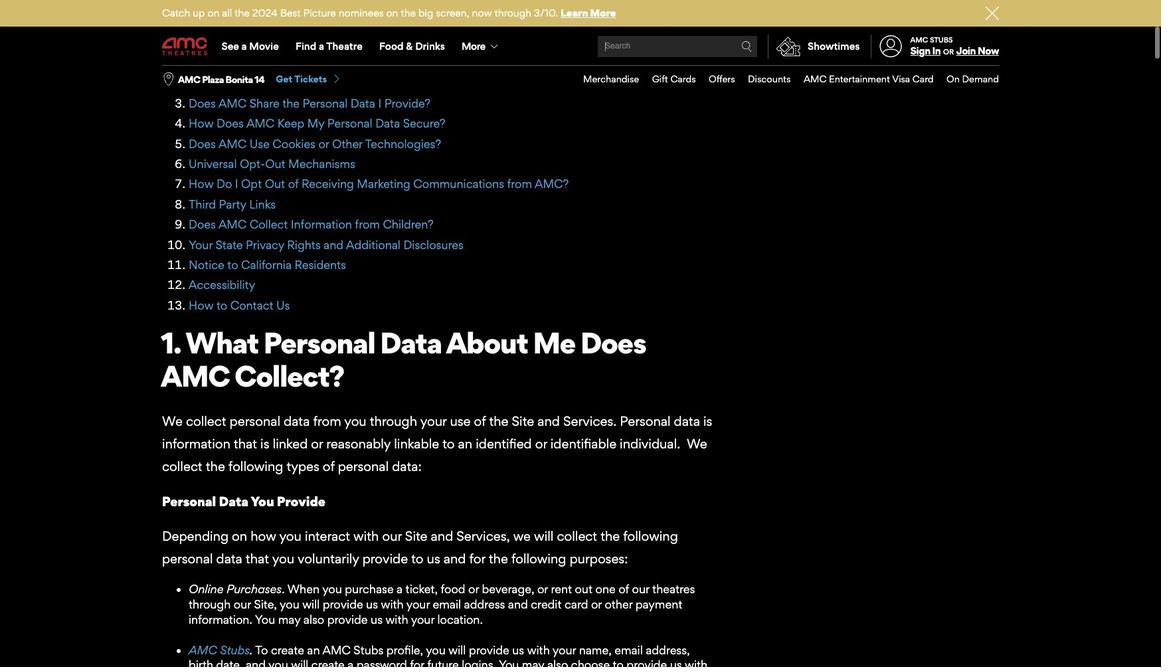 Task type: describe. For each thing, give the bounding box(es) containing it.
interact
[[305, 528, 350, 544]]

ticket,
[[406, 582, 438, 596]]

one
[[596, 582, 616, 596]]

offers
[[709, 73, 736, 84]]

name,
[[579, 643, 612, 657]]

learn
[[561, 7, 588, 19]]

collect
[[250, 217, 288, 231]]

on inside depending on how you interact with our site and services, we will collect the following personal data that you voluntarily provide to us and for the following purposes:
[[232, 528, 247, 544]]

1 horizontal spatial use
[[278, 76, 298, 90]]

demand
[[963, 73, 1000, 84]]

1 horizontal spatial from
[[355, 217, 380, 231]]

1. what personal data about me does amc collect?
[[161, 325, 646, 394]]

the down information
[[206, 459, 225, 475]]

we collect personal data from you through your use of the site and services. personal data is information that is linked or reasonably linkable to an identified or identifiable individual.  we collect the following types of personal data:
[[162, 414, 713, 475]]

email inside the . when you purchase a ticket, food or beverage, or rent out one of our theatres through our site, you will provide us with your email address and credit card or other payment information. you may also provide us with your location.
[[433, 598, 461, 612]]

the left big
[[401, 7, 416, 19]]

the inside what personal data about me does amc collect? how does amc use my personal data? does amc share the personal data i provide? how does amc keep my personal data secure? does amc use cookies or other technologies? universal opt-out mechanisms how do i opt out of receiving marketing communications from amc? third party links does amc collect information from children? your state privacy rights and additional disclosures notice to california residents accessibility how to contact us
[[283, 96, 300, 110]]

personal up "how does amc keep my personal data secure?" link
[[303, 96, 348, 110]]

to inside depending on how you interact with our site and services, we will collect the following personal data that you voluntarily provide to us and for the following purposes:
[[412, 551, 424, 567]]

plaza
[[202, 74, 224, 85]]

0 vertical spatial out
[[265, 157, 286, 171]]

links
[[249, 197, 276, 211]]

0 horizontal spatial our
[[234, 598, 251, 612]]

amc entertainment visa card
[[804, 73, 934, 84]]

find a theatre link
[[287, 28, 371, 65]]

the up identified
[[489, 414, 509, 429]]

a inside find a theatre 'link'
[[319, 40, 324, 53]]

join
[[957, 45, 976, 57]]

does amc use cookies or other technologies? link
[[189, 137, 441, 151]]

tickets
[[295, 73, 327, 84]]

site inside depending on how you interact with our site and services, we will collect the following personal data that you voluntarily provide to us and for the following purposes:
[[405, 528, 428, 544]]

a inside the . when you purchase a ticket, food or beverage, or rent out one of our theatres through our site, you will provide us with your email address and credit card or other payment information. you may also provide us with your location.
[[397, 582, 403, 596]]

universal
[[189, 157, 237, 171]]

the up purposes:
[[601, 528, 620, 544]]

1 vertical spatial my
[[308, 116, 325, 130]]

for inside depending on how you interact with our site and services, we will collect the following personal data that you voluntarily provide to us and for the following purposes:
[[470, 551, 486, 567]]

or inside the amc stubs sign in or join now
[[944, 47, 955, 57]]

screen,
[[436, 7, 470, 19]]

amc inside the amc stubs sign in or join now
[[911, 35, 929, 44]]

us inside depending on how you interact with our site and services, we will collect the following personal data that you voluntarily provide to us and for the following purposes:
[[427, 551, 441, 567]]

services.
[[564, 414, 617, 429]]

0 horizontal spatial is
[[261, 436, 270, 452]]

depending on how you interact with our site and services, we will collect the following personal data that you voluntarily provide to us and for the following purposes:
[[162, 528, 679, 567]]

the up 'find a theatre'
[[318, 22, 338, 38]]

provide inside depending on how you interact with our site and services, we will collect the following personal data that you voluntarily provide to us and for the following purposes:
[[363, 551, 408, 567]]

search the AMC website text field
[[604, 42, 742, 52]]

food
[[441, 582, 466, 596]]

voluntarily
[[298, 551, 359, 567]]

when
[[288, 582, 320, 596]]

future
[[428, 658, 459, 667]]

date,
[[216, 658, 243, 667]]

food & drinks link
[[371, 28, 454, 65]]

merchandise link
[[571, 66, 640, 93]]

1 horizontal spatial create
[[312, 658, 345, 667]]

following up purposes:
[[624, 528, 679, 544]]

showtimes image
[[769, 35, 808, 58]]

payment
[[636, 598, 683, 612]]

or up types
[[311, 436, 323, 452]]

amc plaza bonita 14
[[178, 74, 265, 85]]

state
[[216, 238, 243, 252]]

site,
[[254, 598, 277, 612]]

get tickets link
[[276, 73, 342, 86]]

individual.
[[620, 436, 681, 452]]

a inside see a movie link
[[242, 40, 247, 53]]

for inside to create an amc stubs profile, you will provide us with your name, email address, birth date, and you will create a password for future logins. you may also choose to provide us wit
[[410, 658, 425, 667]]

amc inside 1. what personal data about me does amc collect?
[[161, 358, 230, 394]]

what personal data about me does amc collect? how does amc use my personal data? does amc share the personal data i provide? how does amc keep my personal data secure? does amc use cookies or other technologies? universal opt-out mechanisms how do i opt out of receiving marketing communications from amc? third party links does amc collect information from children? your state privacy rights and additional disclosures notice to california residents accessibility how to contact us
[[189, 56, 569, 312]]

linkable
[[394, 436, 440, 452]]

data?
[[369, 76, 399, 90]]

information.
[[189, 613, 253, 627]]

1 vertical spatial our
[[632, 582, 650, 596]]

do
[[217, 177, 232, 191]]

or up address
[[469, 582, 479, 596]]

0 vertical spatial you
[[251, 494, 274, 510]]

see a movie
[[222, 40, 279, 53]]

accessibility link
[[189, 278, 255, 292]]

third party links link
[[189, 197, 276, 211]]

provide?
[[385, 96, 431, 110]]

address,
[[646, 643, 690, 657]]

mechanisms
[[289, 157, 356, 171]]

keep
[[278, 116, 305, 130]]

you inside the . when you purchase a ticket, food or beverage, or rent out one of our theatres through our site, you will provide us with your email address and credit card or other payment information. you may also provide us with your location.
[[255, 613, 275, 627]]

your inside we collect personal data from you through your use of the site and services. personal data is information that is linked or reasonably linkable to an identified or identifiable individual.  we collect the following types of personal data:
[[421, 414, 447, 429]]

personal inside 1. what personal data about me does amc collect?
[[264, 325, 375, 361]]

information
[[291, 217, 352, 231]]

food
[[380, 40, 404, 53]]

birth
[[189, 658, 213, 667]]

personal inside we collect personal data from you through your use of the site and services. personal data is information that is linked or reasonably linkable to an identified or identifiable individual.  we collect the following types of personal data:
[[620, 414, 671, 429]]

collect inside depending on how you interact with our site and services, we will collect the following personal data that you voluntarily provide to us and for the following purposes:
[[557, 528, 598, 544]]

an inside to create an amc stubs profile, you will provide us with your name, email address, birth date, and you will create a password for future logins. you may also choose to provide us wit
[[307, 643, 320, 657]]

nominees
[[339, 7, 384, 19]]

0 horizontal spatial create
[[271, 643, 304, 657]]

personal down what personal data about me does amc collect? link
[[321, 76, 366, 90]]

reasonably
[[327, 436, 391, 452]]

address
[[464, 598, 505, 612]]

from inside we collect personal data from you through your use of the site and services. personal data is information that is linked or reasonably linkable to an identified or identifiable individual.  we collect the following types of personal data:
[[313, 414, 341, 429]]

following down nominees
[[341, 22, 396, 38]]

submit search icon image
[[742, 41, 752, 52]]

email inside to create an amc stubs profile, you will provide us with your name, email address, birth date, and you will create a password for future logins. you may also choose to provide us wit
[[615, 643, 643, 657]]

personal up the 'other'
[[328, 116, 373, 130]]

with down 'purchase'
[[381, 598, 404, 612]]

you right date, on the bottom of the page
[[269, 658, 288, 667]]

to create an amc stubs profile, you will provide us with your name, email address, birth date, and you will create a password for future logins. you may also choose to provide us wit
[[189, 643, 708, 667]]

profile,
[[387, 643, 423, 657]]

privacy inside what personal data about me does amc collect? how does amc use my personal data? does amc share the personal data i provide? how does amc keep my personal data secure? does amc use cookies or other technologies? universal opt-out mechanisms how do i opt out of receiving marketing communications from amc? third party links does amc collect information from children? your state privacy rights and additional disclosures notice to california residents accessibility how to contact us
[[246, 238, 284, 252]]

more inside more button
[[462, 40, 486, 52]]

cookie consent banner dialog
[[0, 632, 1162, 667]]

services,
[[457, 528, 510, 544]]

out
[[575, 582, 593, 596]]

you down how
[[272, 551, 295, 567]]

about inside what personal data about me does amc collect? how does amc use my personal data? does amc share the personal data i provide? how does amc keep my personal data secure? does amc use cookies or other technologies? universal opt-out mechanisms how do i opt out of receiving marketing communications from amc? third party links does amc collect information from children? your state privacy rights and additional disclosures notice to california residents accessibility how to contact us
[[296, 56, 329, 70]]

other
[[332, 137, 363, 151]]

1 how from the top
[[189, 76, 214, 90]]

disclosures
[[404, 238, 464, 252]]

online
[[189, 582, 224, 596]]

and inside to create an amc stubs profile, you will provide us with your name, email address, birth date, and you will create a password for future logins. you may also choose to provide us wit
[[246, 658, 266, 667]]

through inside the . when you purchase a ticket, food or beverage, or rent out one of our theatres through our site, you will provide us with your email address and credit card or other payment information. you may also provide us with your location.
[[189, 598, 231, 612]]

0 vertical spatial collect
[[186, 414, 226, 429]]

and inside the . when you purchase a ticket, food or beverage, or rent out one of our theatres through our site, you will provide us with your email address and credit card or other payment information. you may also provide us with your location.
[[508, 598, 528, 612]]

entertainment
[[830, 73, 891, 84]]

accessibility
[[189, 278, 255, 292]]

gift cards link
[[640, 66, 696, 93]]

will inside depending on how you interact with our site and services, we will collect the following personal data that you voluntarily provide to us and for the following purposes:
[[534, 528, 554, 544]]

a inside to create an amc stubs profile, you will provide us with your name, email address, birth date, and you will create a password for future logins. you may also choose to provide us wit
[[348, 658, 354, 667]]

purchases
[[227, 582, 282, 596]]

stubs for .
[[220, 643, 250, 657]]

how does amc use my personal data? link
[[189, 76, 399, 90]]

and left services,
[[431, 528, 454, 544]]

menu containing more
[[162, 28, 1000, 65]]

how do i opt out of receiving marketing communications from amc? link
[[189, 177, 569, 191]]

purposes:
[[570, 551, 628, 567]]

of right use
[[474, 414, 486, 429]]

following inside we collect personal data from you through your use of the site and services. personal data is information that is linked or reasonably linkable to an identified or identifiable individual.  we collect the following types of personal data:
[[229, 459, 283, 475]]

14
[[255, 74, 265, 85]]

personal up the bonita
[[221, 56, 266, 70]]

will inside the . when you purchase a ticket, food or beverage, or rent out one of our theatres through our site, you will provide us with your email address and credit card or other payment information. you may also provide us with your location.
[[303, 598, 320, 612]]

or right identified
[[536, 436, 548, 452]]

personal up depending
[[162, 494, 216, 510]]

0 vertical spatial more
[[591, 7, 616, 19]]

may inside to create an amc stubs profile, you will provide us with your name, email address, birth date, and you will create a password for future logins. you may also choose to provide us wit
[[522, 658, 545, 667]]

3 how from the top
[[189, 177, 214, 191]]

collect? inside what personal data about me does amc collect? how does amc use my personal data? does amc share the personal data i provide? how does amc keep my personal data secure? does amc use cookies or other technologies? universal opt-out mechanisms how do i opt out of receiving marketing communications from amc? third party links does amc collect information from children? your state privacy rights and additional disclosures notice to california residents accessibility how to contact us
[[414, 56, 458, 70]]

food & drinks
[[380, 40, 445, 53]]

beverage,
[[482, 582, 535, 596]]

also inside to create an amc stubs profile, you will provide us with your name, email address, birth date, and you will create a password for future logins. you may also choose to provide us wit
[[548, 658, 569, 667]]

2 how from the top
[[189, 116, 214, 130]]

card
[[565, 598, 589, 612]]

amc stubs sign in or join now
[[911, 35, 1000, 57]]

what inside 1. what personal data about me does amc collect?
[[185, 325, 258, 361]]

you down the when
[[280, 598, 300, 612]]

does amc collect information from children? link
[[189, 217, 434, 231]]

1 vertical spatial personal
[[338, 459, 389, 475]]

cards
[[671, 73, 696, 84]]

of inside the . when you purchase a ticket, food or beverage, or rent out one of our theatres through our site, you will provide us with your email address and credit card or other payment information. you may also provide us with your location.
[[619, 582, 629, 596]]

logins.
[[462, 658, 497, 667]]

2024
[[252, 7, 278, 19]]

find a theatre
[[296, 40, 363, 53]]



Task type: vqa. For each thing, say whether or not it's contained in the screenshot.
the bottom THAT
yes



Task type: locate. For each thing, give the bounding box(es) containing it.
you right how
[[279, 528, 302, 544]]

1 vertical spatial me
[[533, 325, 576, 361]]

following down 'we'
[[512, 551, 567, 567]]

with inside to create an amc stubs profile, you will provide us with your name, email address, birth date, and you will create a password for future logins. you may also choose to provide us wit
[[528, 643, 550, 657]]

0 horizontal spatial about
[[296, 56, 329, 70]]

more right learn
[[591, 7, 616, 19]]

you
[[345, 414, 367, 429], [279, 528, 302, 544], [272, 551, 295, 567], [322, 582, 342, 596], [280, 598, 300, 612], [426, 643, 446, 657], [269, 658, 288, 667]]

0 horizontal spatial stubs
[[220, 643, 250, 657]]

may down the when
[[278, 613, 301, 627]]

me inside what personal data about me does amc collect? how does amc use my personal data? does amc share the personal data i provide? how does amc keep my personal data secure? does amc use cookies or other technologies? universal opt-out mechanisms how do i opt out of receiving marketing communications from amc? third party links does amc collect information from children? your state privacy rights and additional disclosures notice to california residents accessibility how to contact us
[[332, 56, 350, 70]]

what up plaza
[[189, 56, 218, 70]]

me inside 1. what personal data about me does amc collect?
[[533, 325, 576, 361]]

0 vertical spatial about
[[296, 56, 329, 70]]

secure?
[[403, 116, 446, 130]]

will
[[534, 528, 554, 544], [303, 598, 320, 612], [449, 643, 466, 657], [291, 658, 309, 667]]

2 vertical spatial our
[[234, 598, 251, 612]]

menu down showtimes image
[[571, 66, 1000, 93]]

0 vertical spatial my
[[301, 76, 318, 90]]

1 vertical spatial that
[[246, 551, 269, 567]]

marketing
[[357, 177, 411, 191]]

to up ticket,
[[412, 551, 424, 567]]

our up 'purchase'
[[382, 528, 402, 544]]

2 horizontal spatial personal
[[338, 459, 389, 475]]

through right now
[[495, 7, 532, 19]]

0 vertical spatial create
[[271, 643, 304, 657]]

amc inside to create an amc stubs profile, you will provide us with your name, email address, birth date, and you will create a password for future logins. you may also choose to provide us wit
[[323, 643, 351, 657]]

0 vertical spatial that
[[234, 436, 257, 452]]

and up food
[[444, 551, 466, 567]]

personal
[[221, 56, 266, 70], [321, 76, 366, 90], [303, 96, 348, 110], [328, 116, 373, 130], [264, 325, 375, 361], [620, 414, 671, 429], [162, 494, 216, 510]]

you right the when
[[322, 582, 342, 596]]

0 vertical spatial collect?
[[414, 56, 458, 70]]

data up linked
[[284, 414, 310, 429]]

4 how from the top
[[189, 298, 214, 312]]

covers
[[275, 22, 315, 38]]

amc logo image
[[162, 37, 209, 56], [162, 37, 209, 56]]

an inside we collect personal data from you through your use of the site and services. personal data is information that is linked or reasonably linkable to an identified or identifiable individual.  we collect the following types of personal data:
[[458, 436, 473, 452]]

with right interact at the left bottom
[[354, 528, 379, 544]]

through up linkable
[[370, 414, 417, 429]]

to inside to create an amc stubs profile, you will provide us with your name, email address, birth date, and you will create a password for future logins. you may also choose to provide us wit
[[613, 658, 624, 667]]

0 horizontal spatial on
[[208, 7, 220, 19]]

personal up "individual." in the bottom right of the page
[[620, 414, 671, 429]]

email
[[433, 598, 461, 612], [615, 643, 643, 657]]

offers link
[[696, 66, 736, 93]]

of inside what personal data about me does amc collect? how does amc use my personal data? does amc share the personal data i provide? how does amc keep my personal data secure? does amc use cookies or other technologies? universal opt-out mechanisms how do i opt out of receiving marketing communications from amc? third party links does amc collect information from children? your state privacy rights and additional disclosures notice to california residents accessibility how to contact us
[[288, 177, 299, 191]]

receiving
[[302, 177, 354, 191]]

or inside what personal data about me does amc collect? how does amc use my personal data? does amc share the personal data i provide? how does amc keep my personal data secure? does amc use cookies or other technologies? universal opt-out mechanisms how do i opt out of receiving marketing communications from amc? third party links does amc collect information from children? your state privacy rights and additional disclosures notice to california residents accessibility how to contact us
[[319, 137, 329, 151]]

also inside the . when you purchase a ticket, food or beverage, or rent out one of our theatres through our site, you will provide us with your email address and credit card or other payment information. you may also provide us with your location.
[[304, 613, 325, 627]]

&
[[406, 40, 413, 53]]

children?
[[383, 217, 434, 231]]

0 horizontal spatial use
[[250, 137, 270, 151]]

2 vertical spatial from
[[313, 414, 341, 429]]

2 horizontal spatial through
[[495, 7, 532, 19]]

more down now
[[462, 40, 486, 52]]

menu
[[162, 28, 1000, 65], [571, 66, 1000, 93]]

share
[[250, 96, 280, 110]]

1 horizontal spatial email
[[615, 643, 643, 657]]

how up third
[[189, 177, 214, 191]]

an down use
[[458, 436, 473, 452]]

email right name,
[[615, 643, 643, 657]]

through inside we collect personal data from you through your use of the site and services. personal data is information that is linked or reasonably linkable to an identified or identifiable individual.  we collect the following types of personal data:
[[370, 414, 417, 429]]

0 horizontal spatial through
[[189, 598, 231, 612]]

find
[[296, 40, 317, 53]]

0 vertical spatial i
[[378, 96, 382, 110]]

the up 'keep'
[[283, 96, 300, 110]]

data up online purchases
[[216, 551, 243, 567]]

of down 'universal opt-out mechanisms' link at the left top
[[288, 177, 299, 191]]

1 horizontal spatial about
[[446, 325, 528, 361]]

personal up linked
[[230, 414, 281, 429]]

personal down reasonably
[[338, 459, 389, 475]]

theatre
[[326, 40, 363, 53]]

gift cards
[[653, 73, 696, 84]]

1 vertical spatial menu
[[571, 66, 1000, 93]]

this privacy policy covers the following topics:
[[162, 22, 439, 38]]

and down beverage,
[[508, 598, 528, 612]]

0 horizontal spatial may
[[278, 613, 301, 627]]

use
[[278, 76, 298, 90], [250, 137, 270, 151]]

2 horizontal spatial data
[[674, 414, 701, 429]]

0 vertical spatial from
[[507, 177, 532, 191]]

0 vertical spatial our
[[382, 528, 402, 544]]

location.
[[438, 613, 483, 627]]

0 vertical spatial me
[[332, 56, 350, 70]]

to down state
[[228, 258, 238, 272]]

1 horizontal spatial collect?
[[414, 56, 458, 70]]

california
[[241, 258, 292, 272]]

0 vertical spatial menu
[[162, 28, 1000, 65]]

2 vertical spatial collect
[[557, 528, 598, 544]]

1 horizontal spatial data
[[284, 414, 310, 429]]

communications
[[414, 177, 505, 191]]

about inside 1. what personal data about me does amc collect?
[[446, 325, 528, 361]]

site inside we collect personal data from you through your use of the site and services. personal data is information that is linked or reasonably linkable to an identified or identifiable individual.  we collect the following types of personal data:
[[512, 414, 535, 429]]

1 horizontal spatial may
[[522, 658, 545, 667]]

sign
[[911, 45, 931, 57]]

how to contact us link
[[189, 298, 290, 312]]

you up how
[[251, 494, 274, 510]]

personal data you provide
[[162, 494, 326, 510]]

how left the bonita
[[189, 76, 214, 90]]

1 vertical spatial from
[[355, 217, 380, 231]]

amc plaza bonita 14 button
[[178, 73, 265, 86]]

1 vertical spatial more
[[462, 40, 486, 52]]

discounts
[[748, 73, 791, 84]]

1 vertical spatial for
[[410, 658, 425, 667]]

menu down learn
[[162, 28, 1000, 65]]

. left to
[[250, 643, 253, 657]]

. when you purchase a ticket, food or beverage, or rent out one of our theatres through our site, you will provide us with your email address and credit card or other payment information. you may also provide us with your location.
[[189, 582, 696, 627]]

0 vertical spatial an
[[458, 436, 473, 452]]

0 horizontal spatial privacy
[[190, 22, 233, 38]]

also left choose
[[548, 658, 569, 667]]

purchase
[[345, 582, 394, 596]]

1 vertical spatial collect
[[162, 459, 203, 475]]

collect down information
[[162, 459, 203, 475]]

1 horizontal spatial personal
[[230, 414, 281, 429]]

of
[[288, 177, 299, 191], [474, 414, 486, 429], [323, 459, 335, 475], [619, 582, 629, 596]]

and down to
[[246, 658, 266, 667]]

all
[[222, 7, 232, 19]]

movie
[[249, 40, 279, 53]]

provide
[[277, 494, 326, 510]]

your inside to create an amc stubs profile, you will provide us with your name, email address, birth date, and you will create a password for future logins. you may also choose to provide us wit
[[553, 643, 576, 657]]

collect up purposes:
[[557, 528, 598, 544]]

you down site,
[[255, 613, 275, 627]]

your state privacy rights and additional disclosures link
[[189, 238, 464, 252]]

1 vertical spatial privacy
[[246, 238, 284, 252]]

1 horizontal spatial an
[[458, 436, 473, 452]]

see a movie link
[[213, 28, 287, 65]]

data inside 1. what personal data about me does amc collect?
[[380, 325, 442, 361]]

our inside depending on how you interact with our site and services, we will collect the following personal data that you voluntarily provide to us and for the following purposes:
[[382, 528, 402, 544]]

stubs inside to create an amc stubs profile, you will provide us with your name, email address, birth date, and you will create a password for future logins. you may also choose to provide us wit
[[354, 643, 384, 657]]

1 vertical spatial email
[[615, 643, 643, 657]]

personal down us
[[264, 325, 375, 361]]

amc stubs .
[[189, 643, 253, 657]]

stubs up password
[[354, 643, 384, 657]]

1 horizontal spatial more
[[591, 7, 616, 19]]

email down food
[[433, 598, 461, 612]]

2 horizontal spatial from
[[507, 177, 532, 191]]

stubs for sign
[[930, 35, 954, 44]]

1 vertical spatial i
[[235, 177, 238, 191]]

also down the when
[[304, 613, 325, 627]]

or up credit
[[538, 582, 548, 596]]

this
[[162, 22, 186, 38]]

discounts link
[[736, 66, 791, 93]]

my
[[301, 76, 318, 90], [308, 116, 325, 130]]

0 horizontal spatial personal
[[162, 551, 213, 567]]

personal inside depending on how you interact with our site and services, we will collect the following personal data that you voluntarily provide to us and for the following purposes:
[[162, 551, 213, 567]]

with up profile,
[[386, 613, 409, 627]]

and inside we collect personal data from you through your use of the site and services. personal data is information that is linked or reasonably linkable to an identified or identifiable individual.  we collect the following types of personal data:
[[538, 414, 560, 429]]

technologies?
[[365, 137, 441, 151]]

and inside what personal data about me does amc collect? how does amc use my personal data? does amc share the personal data i provide? how does amc keep my personal data secure? does amc use cookies or other technologies? universal opt-out mechanisms how do i opt out of receiving marketing communications from amc? third party links does amc collect information from children? your state privacy rights and additional disclosures notice to california residents accessibility how to contact us
[[324, 238, 344, 252]]

0 vertical spatial personal
[[230, 414, 281, 429]]

0 horizontal spatial .
[[250, 643, 253, 657]]

that down how
[[246, 551, 269, 567]]

1 vertical spatial an
[[307, 643, 320, 657]]

0 vertical spatial .
[[282, 582, 285, 596]]

how does amc keep my personal data secure? link
[[189, 116, 446, 130]]

to down accessibility
[[217, 298, 228, 312]]

party
[[219, 197, 246, 211]]

for down profile,
[[410, 658, 425, 667]]

sign in or join amc stubs element
[[871, 28, 1000, 65]]

a right find
[[319, 40, 324, 53]]

1 vertical spatial site
[[405, 528, 428, 544]]

other
[[605, 598, 633, 612]]

that
[[234, 436, 257, 452], [246, 551, 269, 567]]

does
[[353, 56, 380, 70], [217, 76, 244, 90], [189, 96, 216, 110], [217, 116, 244, 130], [189, 137, 216, 151], [189, 217, 216, 231], [581, 325, 646, 361]]

amc inside 'button'
[[178, 74, 200, 85]]

0 horizontal spatial i
[[235, 177, 238, 191]]

1 vertical spatial is
[[261, 436, 270, 452]]

1 vertical spatial .
[[250, 643, 253, 657]]

on
[[947, 73, 960, 84]]

1 vertical spatial out
[[265, 177, 285, 191]]

you up future
[[426, 643, 446, 657]]

1 horizontal spatial me
[[533, 325, 576, 361]]

collect? inside 1. what personal data about me does amc collect?
[[235, 358, 344, 394]]

or down one on the right of the page
[[592, 598, 602, 612]]

on right nominees
[[387, 7, 398, 19]]

showtimes link
[[768, 35, 860, 58]]

0 vertical spatial what
[[189, 56, 218, 70]]

on left how
[[232, 528, 247, 544]]

on demand link
[[934, 66, 1000, 93]]

0 horizontal spatial site
[[405, 528, 428, 544]]

. inside the . when you purchase a ticket, food or beverage, or rent out one of our theatres through our site, you will provide us with your email address and credit card or other payment information. you may also provide us with your location.
[[282, 582, 285, 596]]

from left amc?
[[507, 177, 532, 191]]

choose
[[572, 658, 610, 667]]

1 horizontal spatial stubs
[[354, 643, 384, 657]]

you up reasonably
[[345, 414, 367, 429]]

1 horizontal spatial also
[[548, 658, 569, 667]]

what inside what personal data about me does amc collect? how does amc use my personal data? does amc share the personal data i provide? how does amc keep my personal data secure? does amc use cookies or other technologies? universal opt-out mechanisms how do i opt out of receiving marketing communications from amc? third party links does amc collect information from children? your state privacy rights and additional disclosures notice to california residents accessibility how to contact us
[[189, 56, 218, 70]]

that inside we collect personal data from you through your use of the site and services. personal data is information that is linked or reasonably linkable to an identified or identifiable individual.  we collect the following types of personal data:
[[234, 436, 257, 452]]

create right to
[[271, 643, 304, 657]]

personal down depending
[[162, 551, 213, 567]]

data inside depending on how you interact with our site and services, we will collect the following personal data that you voluntarily provide to us and for the following purposes:
[[216, 551, 243, 567]]

use
[[450, 414, 471, 429]]

the down services,
[[489, 551, 508, 567]]

1 vertical spatial create
[[312, 658, 345, 667]]

1 vertical spatial use
[[250, 137, 270, 151]]

i down data?
[[378, 96, 382, 110]]

with inside depending on how you interact with our site and services, we will collect the following personal data that you voluntarily provide to us and for the following purposes:
[[354, 528, 379, 544]]

the right all
[[235, 7, 250, 19]]

from up reasonably
[[313, 414, 341, 429]]

2 horizontal spatial our
[[632, 582, 650, 596]]

0 horizontal spatial for
[[410, 658, 425, 667]]

gift
[[653, 73, 669, 84]]

privacy down up
[[190, 22, 233, 38]]

0 horizontal spatial from
[[313, 414, 341, 429]]

0 vertical spatial for
[[470, 551, 486, 567]]

site up identified
[[512, 414, 535, 429]]

0 vertical spatial use
[[278, 76, 298, 90]]

1 horizontal spatial site
[[512, 414, 535, 429]]

menu containing merchandise
[[571, 66, 1000, 93]]

from
[[507, 177, 532, 191], [355, 217, 380, 231], [313, 414, 341, 429]]

create left password
[[312, 658, 345, 667]]

a right "see"
[[242, 40, 247, 53]]

how up universal
[[189, 116, 214, 130]]

0 vertical spatial privacy
[[190, 22, 233, 38]]

0 horizontal spatial also
[[304, 613, 325, 627]]

1 vertical spatial collect?
[[235, 358, 344, 394]]

1 horizontal spatial is
[[704, 414, 713, 429]]

1 vertical spatial through
[[370, 414, 417, 429]]

amc entertainment visa card link
[[791, 66, 934, 93]]

visa
[[893, 73, 911, 84]]

your
[[189, 238, 213, 252]]

through down online at bottom left
[[189, 598, 231, 612]]

to inside we collect personal data from you through your use of the site and services. personal data is information that is linked or reasonably linkable to an identified or identifiable individual.  we collect the following types of personal data:
[[443, 436, 455, 452]]

may inside the . when you purchase a ticket, food or beverage, or rent out one of our theatres through our site, you will provide us with your email address and credit card or other payment information. you may also provide us with your location.
[[278, 613, 301, 627]]

1 vertical spatial about
[[446, 325, 528, 361]]

now
[[978, 45, 1000, 57]]

stubs inside the amc stubs sign in or join now
[[930, 35, 954, 44]]

1 vertical spatial also
[[548, 658, 569, 667]]

following up personal data you provide
[[229, 459, 283, 475]]

0 vertical spatial may
[[278, 613, 301, 627]]

1 horizontal spatial for
[[470, 551, 486, 567]]

to down use
[[443, 436, 455, 452]]

for
[[470, 551, 486, 567], [410, 658, 425, 667]]

an
[[458, 436, 473, 452], [307, 643, 320, 657]]

1 vertical spatial you
[[255, 613, 275, 627]]

with down credit
[[528, 643, 550, 657]]

identifiable
[[551, 436, 617, 452]]

that inside depending on how you interact with our site and services, we will collect the following personal data that you voluntarily provide to us and for the following purposes:
[[246, 551, 269, 567]]

how down accessibility
[[189, 298, 214, 312]]

may
[[278, 613, 301, 627], [522, 658, 545, 667]]

0 vertical spatial through
[[495, 7, 532, 19]]

collect up information
[[186, 414, 226, 429]]

my up the does amc use cookies or other technologies? link
[[308, 116, 325, 130]]

create
[[271, 643, 304, 657], [312, 658, 345, 667]]

0 vertical spatial is
[[704, 414, 713, 429]]

cookies
[[273, 137, 316, 151]]

0 horizontal spatial me
[[332, 56, 350, 70]]

1 horizontal spatial our
[[382, 528, 402, 544]]

0 horizontal spatial an
[[307, 643, 320, 657]]

you inside to create an amc stubs profile, you will provide us with your name, email address, birth date, and you will create a password for future logins. you may also choose to provide us wit
[[499, 658, 519, 667]]

data up "individual." in the bottom right of the page
[[674, 414, 701, 429]]

2 vertical spatial you
[[499, 658, 519, 667]]

2 vertical spatial through
[[189, 598, 231, 612]]

to right choose
[[613, 658, 624, 667]]

an right to
[[307, 643, 320, 657]]

may right logins.
[[522, 658, 545, 667]]

we
[[162, 414, 183, 429]]

information
[[162, 436, 231, 452]]

1 horizontal spatial .
[[282, 582, 285, 596]]

i right do
[[235, 177, 238, 191]]

of up other on the bottom right of page
[[619, 582, 629, 596]]

2 horizontal spatial on
[[387, 7, 398, 19]]

our down online purchases
[[234, 598, 251, 612]]

in
[[933, 45, 941, 57]]

residents
[[295, 258, 346, 272]]

does inside 1. what personal data about me does amc collect?
[[581, 325, 646, 361]]

what down the how to contact us link
[[185, 325, 258, 361]]

password
[[357, 658, 407, 667]]

merchandise
[[584, 73, 640, 84]]

you inside we collect personal data from you through your use of the site and services. personal data is information that is linked or reasonably linkable to an identified or identifiable individual.  we collect the following types of personal data:
[[345, 414, 367, 429]]

and down information
[[324, 238, 344, 252]]

catch up on all the 2024 best picture nominees on the big screen, now through 3/10. learn more
[[162, 7, 616, 19]]

user profile image
[[873, 35, 910, 58]]

our
[[382, 528, 402, 544], [632, 582, 650, 596], [234, 598, 251, 612]]

a left password
[[348, 658, 354, 667]]

also
[[304, 613, 325, 627], [548, 658, 569, 667]]

stubs up in
[[930, 35, 954, 44]]

from up additional
[[355, 217, 380, 231]]

the
[[235, 7, 250, 19], [401, 7, 416, 19], [318, 22, 338, 38], [283, 96, 300, 110], [489, 414, 509, 429], [206, 459, 225, 475], [601, 528, 620, 544], [489, 551, 508, 567]]

how
[[189, 76, 214, 90], [189, 116, 214, 130], [189, 177, 214, 191], [189, 298, 214, 312]]

data:
[[392, 459, 422, 475]]

. left the when
[[282, 582, 285, 596]]

you right logins.
[[499, 658, 519, 667]]

2 horizontal spatial stubs
[[930, 35, 954, 44]]

of right types
[[323, 459, 335, 475]]

get
[[276, 73, 293, 84]]

and left 'services.'
[[538, 414, 560, 429]]

1 horizontal spatial i
[[378, 96, 382, 110]]

1 horizontal spatial on
[[232, 528, 247, 544]]

out down 'universal opt-out mechanisms' link at the left top
[[265, 177, 285, 191]]

0 horizontal spatial collect?
[[235, 358, 344, 394]]

contact
[[230, 298, 274, 312]]

showtimes
[[808, 40, 860, 53]]

does amc share the personal data i provide? link
[[189, 96, 431, 110]]

1 horizontal spatial privacy
[[246, 238, 284, 252]]



